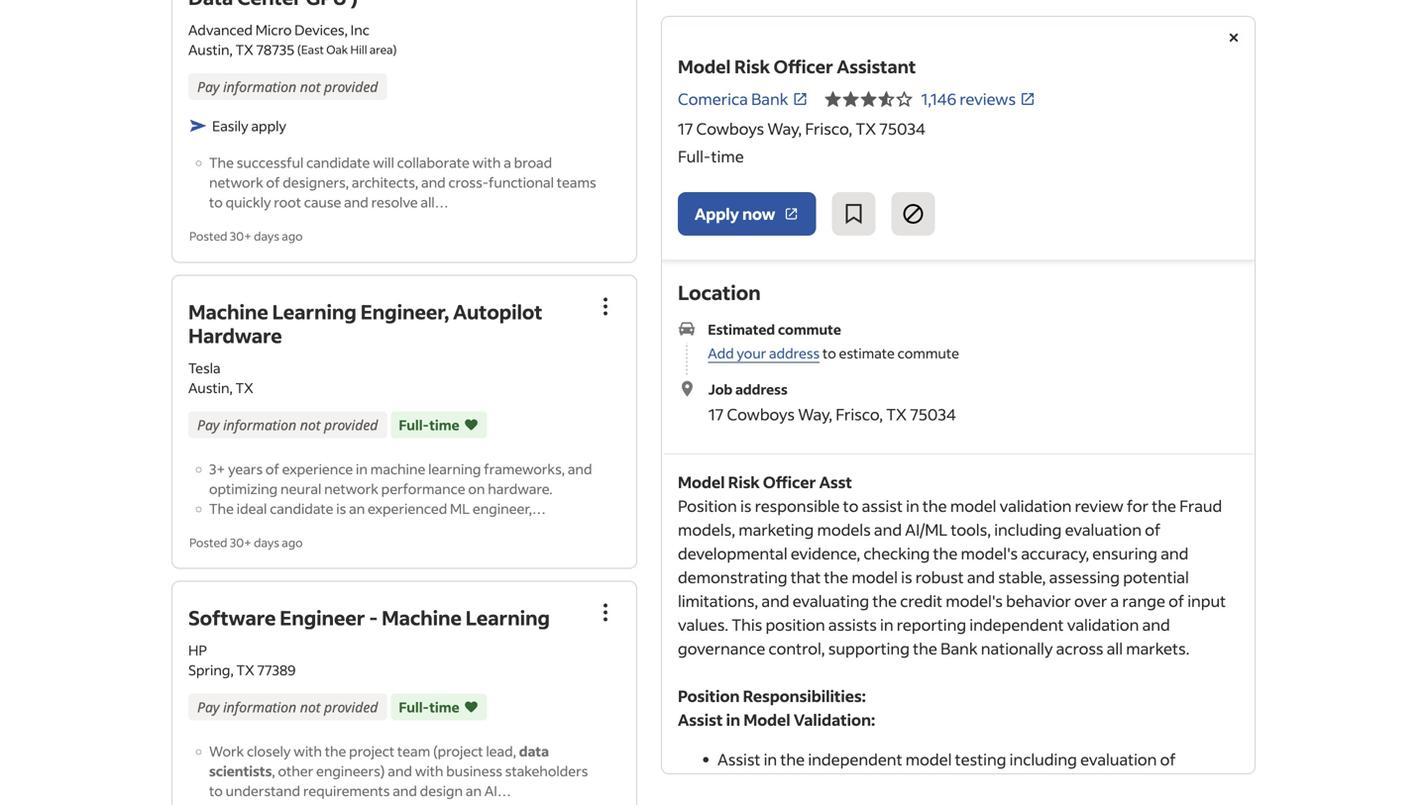 Task type: vqa. For each thing, say whether or not it's contained in the screenshot.
the evaluation within Model Risk Officer Asst Position is responsible to assist in the model validation review for the Fraud models, marketing models and AI/ML tools, including evaluation of developmental evidence, checking the model's accuracy, ensuring and demonstrating that the model is robust and stable, assessing potential limitations, and evaluating the credit model's behavior over a range of input values. This position assists in reporting independent validation and governance control, supporting the Bank nationally across all markets.
yes



Task type: describe. For each thing, give the bounding box(es) containing it.
developmental inside assist in the independent model testing including evaluation of conceptual soundness and developmental evidence.
[[917, 774, 1026, 794]]

ensuring
[[1093, 544, 1158, 564]]

full- for machine
[[399, 699, 429, 717]]

estimated
[[708, 321, 775, 339]]

hp
[[188, 642, 207, 660]]

comerica
[[678, 89, 748, 109]]

the up robust
[[933, 544, 958, 564]]

to inside model risk officer asst position is responsible to assist in the model validation review for the fraud models, marketing models and ai/ml tools, including evaluation of developmental evidence, checking the model's accuracy, ensuring and demonstrating that the model is robust and stable, assessing potential limitations, and evaluating the credit model's behavior over a range of input values. this position assists in reporting independent validation and governance control, supporting the bank nationally across all markets.
[[843, 496, 859, 516]]

matches your preference image
[[464, 698, 479, 718]]

assistant
[[837, 55, 916, 78]]

and right cause
[[344, 194, 369, 211]]

a inside the successful candidate will collaborate with a broad network of designers, architects, and cross-functional teams to quickly root cause and resolve all…
[[504, 154, 511, 172]]

comerica bank link
[[678, 87, 808, 111]]

business
[[446, 763, 502, 781]]

78735
[[256, 41, 295, 59]]

1 horizontal spatial is
[[740, 496, 752, 516]]

77389
[[257, 662, 296, 680]]

conceptual
[[718, 774, 800, 794]]

1 vertical spatial model
[[852, 568, 898, 588]]

and down team
[[388, 763, 412, 781]]

the up evaluating
[[824, 568, 849, 588]]

input
[[1188, 591, 1226, 612]]

assist
[[862, 496, 903, 516]]

engineer,
[[361, 299, 449, 325]]

the up ai/ml
[[923, 496, 947, 516]]

work
[[209, 743, 244, 761]]

credit
[[900, 591, 943, 612]]

tools,
[[951, 520, 991, 540]]

now
[[742, 204, 776, 224]]

estimated commute add your address to estimate commute
[[708, 321, 959, 362]]

model for model risk officer assistant
[[678, 55, 731, 78]]

time for autopilot
[[429, 416, 460, 434]]

data
[[519, 743, 549, 761]]

)
[[393, 42, 397, 57]]

evidence.
[[1030, 774, 1099, 794]]

understand
[[226, 783, 300, 800]]

work closely with the project team (project lead, data scientists
[[209, 743, 549, 781]]

responsibilities:
[[743, 686, 866, 707]]

job actions for machine learning engineer, autopilot hardware is collapsed image
[[594, 295, 618, 319]]

comerica bank
[[678, 89, 789, 109]]

save this job image
[[842, 202, 866, 226]]

teams
[[557, 174, 596, 192]]

job actions for software engineer - machine learning is collapsed image
[[594, 601, 618, 625]]

architects,
[[352, 174, 418, 192]]

easily
[[212, 117, 248, 135]]

0 vertical spatial frisco,
[[805, 118, 853, 139]]

0 horizontal spatial 17
[[678, 118, 693, 139]]

oak
[[326, 42, 348, 57]]

way, inside the job address 17 cowboys way, frisco, tx 75034
[[798, 405, 833, 425]]

of inside assist in the independent model testing including evaluation of conceptual soundness and developmental evidence.
[[1160, 750, 1176, 770]]

asst
[[819, 472, 852, 493]]

evaluation inside assist in the independent model testing including evaluation of conceptual soundness and developmental evidence.
[[1081, 750, 1157, 770]]

1 ago from the top
[[282, 229, 303, 244]]

learning
[[428, 460, 481, 478]]

assists
[[829, 615, 877, 635]]

this
[[732, 615, 763, 635]]

a inside model risk officer asst position is responsible to assist in the model validation review for the fraud models, marketing models and ai/ml tools, including evaluation of developmental evidence, checking the model's accuracy, ensuring and demonstrating that the model is robust and stable, assessing potential limitations, and evaluating the credit model's behavior over a range of input values. this position assists in reporting independent validation and governance control, supporting the bank nationally across all markets.
[[1111, 591, 1119, 612]]

for
[[1127, 496, 1149, 516]]

75034 inside the job address 17 cowboys way, frisco, tx 75034
[[910, 405, 956, 425]]

machine learning engineer, autopilot hardware
[[188, 299, 543, 348]]

2 posted 30+ days ago from the top
[[189, 535, 303, 551]]

cause
[[304, 194, 341, 211]]

across
[[1056, 639, 1104, 659]]

3+ years of experience in machine learning frameworks, and optimizing neural network performance on hardware. the ideal candidate is an experienced ml engineer,…
[[209, 460, 592, 518]]

address inside the job address 17 cowboys way, frisco, tx 75034
[[735, 381, 788, 399]]

to inside the successful candidate will collaborate with a broad network of designers, architects, and cross-functional teams to quickly root cause and resolve all…
[[209, 194, 223, 211]]

with inside work closely with the project team (project lead, data scientists
[[294, 743, 322, 761]]

full-time for machine
[[399, 699, 460, 717]]

the down reporting
[[913, 639, 938, 659]]

and down collaborate
[[421, 174, 446, 192]]

independent inside assist in the independent model testing including evaluation of conceptual soundness and developmental evidence.
[[808, 750, 903, 770]]

1 posted 30+ days ago from the top
[[189, 229, 303, 244]]

in inside assist in the independent model testing including evaluation of conceptual soundness and developmental evidence.
[[764, 750, 777, 770]]

0 vertical spatial model's
[[961, 544, 1018, 564]]

1 information from the top
[[223, 78, 297, 96]]

1 vertical spatial commute
[[898, 344, 959, 362]]

not for learning
[[300, 416, 321, 435]]

0 vertical spatial model
[[950, 496, 997, 516]]

model inside assist in the independent model testing including evaluation of conceptual soundness and developmental evidence.
[[906, 750, 952, 770]]

0 vertical spatial full-time
[[678, 146, 744, 167]]

optimizing
[[209, 480, 278, 498]]

full-time for autopilot
[[399, 416, 460, 434]]

tx inside hp spring, tx 77389
[[236, 662, 254, 680]]

and down assist
[[874, 520, 902, 540]]

performance
[[381, 480, 465, 498]]

ai/ml
[[905, 520, 948, 540]]

the inside 3+ years of experience in machine learning frameworks, and optimizing neural network performance on hardware. the ideal candidate is an experienced ml engineer,…
[[209, 500, 234, 518]]

matches your preference image
[[464, 415, 479, 435]]

learning inside machine learning engineer, autopilot hardware
[[272, 299, 357, 325]]

1 vertical spatial model's
[[946, 591, 1003, 612]]

(project
[[433, 743, 483, 761]]

years
[[228, 460, 263, 478]]

tesla austin, tx
[[188, 359, 253, 397]]

information for software
[[223, 698, 297, 717]]

stable,
[[998, 568, 1046, 588]]

full- for autopilot
[[399, 416, 429, 434]]

the inside assist in the independent model testing including evaluation of conceptual soundness and developmental evidence.
[[781, 750, 805, 770]]

devices,
[[295, 21, 348, 39]]

candidate inside the successful candidate will collaborate with a broad network of designers, architects, and cross-functional teams to quickly root cause and resolve all…
[[306, 154, 370, 172]]

requirements
[[303, 783, 390, 800]]

validation:
[[794, 710, 875, 731]]

control,
[[769, 639, 825, 659]]

1 not from the top
[[300, 78, 321, 96]]

0 horizontal spatial commute
[[778, 321, 841, 339]]

and up potential
[[1161, 544, 1189, 564]]

model risk officer assistant
[[678, 55, 916, 78]]

job
[[709, 381, 733, 399]]

experienced
[[368, 500, 447, 518]]

pay for machine
[[197, 416, 219, 435]]

all
[[1107, 639, 1123, 659]]

address inside estimated commute add your address to estimate commute
[[769, 344, 820, 362]]

designers,
[[283, 174, 349, 192]]

pay information not provided for learning
[[197, 416, 378, 435]]

east
[[301, 42, 324, 57]]

officer for asst
[[763, 472, 816, 493]]

broad
[[514, 154, 552, 172]]

0 vertical spatial way,
[[768, 118, 802, 139]]

quickly
[[226, 194, 271, 211]]

team
[[397, 743, 430, 761]]

0 vertical spatial full-
[[678, 146, 711, 167]]

autopilot
[[453, 299, 543, 325]]

functional
[[489, 174, 554, 192]]

demonstrating
[[678, 568, 788, 588]]

stakeholders
[[505, 763, 588, 781]]

0 vertical spatial validation
[[1000, 496, 1072, 516]]

with inside the , other engineers) and with business stakeholders to understand requirements and design an ai…
[[415, 763, 444, 781]]

1 vertical spatial learning
[[466, 605, 550, 631]]

engineer,…
[[473, 500, 546, 518]]

independent inside model risk officer asst position is responsible to assist in the model validation review for the fraud models, marketing models and ai/ml tools, including evaluation of developmental evidence, checking the model's accuracy, ensuring and demonstrating that the model is robust and stable, assessing potential limitations, and evaluating the credit model's behavior over a range of input values. this position assists in reporting independent validation and governance control, supporting the bank nationally across all markets.
[[970, 615, 1064, 635]]

range
[[1122, 591, 1166, 612]]

neural
[[280, 480, 321, 498]]

not interested image
[[901, 202, 925, 226]]

tesla
[[188, 359, 221, 377]]

officer for assistant
[[774, 55, 833, 78]]

to inside the , other engineers) and with business stakeholders to understand requirements and design an ai…
[[209, 783, 223, 800]]

experience
[[282, 460, 353, 478]]

hill
[[350, 42, 367, 57]]

ai…
[[485, 783, 511, 800]]

estimate
[[839, 344, 895, 362]]

1 posted from the top
[[189, 229, 227, 244]]

1,146
[[921, 89, 957, 109]]

1 vertical spatial validation
[[1067, 615, 1139, 635]]

markets.
[[1126, 639, 1190, 659]]

2 horizontal spatial is
[[901, 568, 913, 588]]

machine
[[370, 460, 426, 478]]

0 vertical spatial cowboys
[[696, 118, 764, 139]]

responsible
[[755, 496, 840, 516]]

ml
[[450, 500, 470, 518]]

over
[[1075, 591, 1108, 612]]



Task type: locate. For each thing, give the bounding box(es) containing it.
2 pay from the top
[[197, 416, 219, 435]]

1 vertical spatial network
[[324, 480, 379, 498]]

3+
[[209, 460, 225, 478]]

and right the soundness
[[886, 774, 914, 794]]

bank down reporting
[[941, 639, 978, 659]]

tx inside the job address 17 cowboys way, frisco, tx 75034
[[886, 405, 907, 425]]

pay information not provided down 77389
[[197, 698, 378, 717]]

spring,
[[188, 662, 234, 680]]

easily apply
[[212, 117, 286, 135]]

position
[[678, 496, 737, 516], [678, 686, 740, 707]]

cowboys down comerica bank
[[696, 118, 764, 139]]

learning left engineer,
[[272, 299, 357, 325]]

to
[[209, 194, 223, 211], [823, 344, 836, 362], [843, 496, 859, 516], [209, 783, 223, 800]]

risk for model risk officer asst position is responsible to assist in the model validation review for the fraud models, marketing models and ai/ml tools, including evaluation of developmental evidence, checking the model's accuracy, ensuring and demonstrating that the model is robust and stable, assessing potential limitations, and evaluating the credit model's behavior over a range of input values. this position assists in reporting independent validation and governance control, supporting the bank nationally across all markets.
[[728, 472, 760, 493]]

with up the design on the left bottom of the page
[[415, 763, 444, 781]]

model for model risk officer asst position is responsible to assist in the model validation review for the fraud models, marketing models and ai/ml tools, including evaluation of developmental evidence, checking the model's accuracy, ensuring and demonstrating that the model is robust and stable, assessing potential limitations, and evaluating the credit model's behavior over a range of input values. this position assists in reporting independent validation and governance control, supporting the bank nationally across all markets.
[[678, 472, 725, 493]]

validation up accuracy,
[[1000, 496, 1072, 516]]

1 vertical spatial posted
[[189, 535, 227, 551]]

posted
[[189, 229, 227, 244], [189, 535, 227, 551]]

tx inside tesla austin, tx
[[236, 379, 253, 397]]

1 provided from the top
[[324, 78, 378, 96]]

2 vertical spatial not
[[300, 698, 321, 717]]

on
[[468, 480, 485, 498]]

1 vertical spatial full-time
[[399, 416, 460, 434]]

1 days from the top
[[254, 229, 279, 244]]

0 horizontal spatial machine
[[188, 299, 268, 325]]

inc
[[351, 21, 370, 39]]

3 provided from the top
[[324, 698, 378, 717]]

assessing
[[1049, 568, 1120, 588]]

engineer
[[280, 605, 365, 631]]

30+ down ideal
[[230, 535, 252, 551]]

3 not from the top
[[300, 698, 321, 717]]

pay for software
[[197, 698, 219, 717]]

2 not from the top
[[300, 416, 321, 435]]

1 vertical spatial 17
[[709, 405, 724, 425]]

0 vertical spatial bank
[[751, 89, 789, 109]]

frisco, inside the job address 17 cowboys way, frisco, tx 75034
[[836, 405, 883, 425]]

an left experienced
[[349, 500, 365, 518]]

full-time down comerica
[[678, 146, 744, 167]]

2 vertical spatial model
[[744, 710, 791, 731]]

,
[[272, 763, 275, 781]]

1 vertical spatial ago
[[282, 535, 303, 551]]

all…
[[421, 194, 449, 211]]

model left testing
[[906, 750, 952, 770]]

commute right estimate
[[898, 344, 959, 362]]

of inside 3+ years of experience in machine learning frameworks, and optimizing neural network performance on hardware. the ideal candidate is an experienced ml engineer,…
[[266, 460, 279, 478]]

network inside the successful candidate will collaborate with a broad network of designers, architects, and cross-functional teams to quickly root cause and resolve all…
[[209, 174, 263, 192]]

model
[[950, 496, 997, 516], [852, 568, 898, 588], [906, 750, 952, 770]]

position down the governance
[[678, 686, 740, 707]]

to up the models
[[843, 496, 859, 516]]

3 pay from the top
[[197, 698, 219, 717]]

lead,
[[486, 743, 516, 761]]

0 vertical spatial not
[[300, 78, 321, 96]]

and
[[421, 174, 446, 192], [344, 194, 369, 211], [568, 460, 592, 478], [874, 520, 902, 540], [1161, 544, 1189, 564], [967, 568, 995, 588], [762, 591, 790, 612], [1142, 615, 1170, 635], [388, 763, 412, 781], [886, 774, 914, 794], [393, 783, 417, 800]]

the left credit
[[873, 591, 897, 612]]

1 vertical spatial pay
[[197, 416, 219, 435]]

time left matches your preference icon
[[429, 699, 460, 717]]

the down easily
[[209, 154, 234, 172]]

values.
[[678, 615, 729, 635]]

1 pay information not provided from the top
[[197, 78, 378, 96]]

an inside 3+ years of experience in machine learning frameworks, and optimizing neural network performance on hardware. the ideal candidate is an experienced ml engineer,…
[[349, 500, 365, 518]]

1 vertical spatial pay information not provided
[[197, 416, 378, 435]]

independent up the soundness
[[808, 750, 903, 770]]

17 inside the job address 17 cowboys way, frisco, tx 75034
[[709, 405, 724, 425]]

the
[[923, 496, 947, 516], [1152, 496, 1177, 516], [933, 544, 958, 564], [824, 568, 849, 588], [873, 591, 897, 612], [913, 639, 938, 659], [325, 743, 346, 761], [781, 750, 805, 770]]

position inside position responsibilities: assist in model validation:
[[678, 686, 740, 707]]

is down experience
[[336, 500, 346, 518]]

0 vertical spatial ago
[[282, 229, 303, 244]]

the up engineers)
[[325, 743, 346, 761]]

1 vertical spatial the
[[209, 500, 234, 518]]

in inside position responsibilities: assist in model validation:
[[726, 710, 740, 731]]

including inside assist in the independent model testing including evaluation of conceptual soundness and developmental evidence.
[[1010, 750, 1077, 770]]

0 vertical spatial 75034
[[880, 118, 926, 139]]

add
[[708, 344, 734, 362]]

frameworks,
[[484, 460, 565, 478]]

17 down job
[[709, 405, 724, 425]]

2 ago from the top
[[282, 535, 303, 551]]

is inside 3+ years of experience in machine learning frameworks, and optimizing neural network performance on hardware. the ideal candidate is an experienced ml engineer,…
[[336, 500, 346, 518]]

0 vertical spatial time
[[711, 146, 744, 167]]

model risk officer asst position is responsible to assist in the model validation review for the fraud models, marketing models and ai/ml tools, including evaluation of developmental evidence, checking the model's accuracy, ensuring and demonstrating that the model is robust and stable, assessing potential limitations, and evaluating the credit model's behavior over a range of input values. this position assists in reporting independent validation and governance control, supporting the bank nationally across all markets.
[[678, 472, 1226, 659]]

1 horizontal spatial network
[[324, 480, 379, 498]]

1,146 reviews
[[921, 89, 1016, 109]]

2 30+ from the top
[[230, 535, 252, 551]]

0 vertical spatial days
[[254, 229, 279, 244]]

2 pay information not provided from the top
[[197, 416, 378, 435]]

fraud
[[1180, 496, 1222, 516]]

address
[[769, 344, 820, 362], [735, 381, 788, 399]]

tx inside 'advanced micro devices, inc austin, tx 78735 ( east oak hill area )'
[[236, 41, 253, 59]]

1 vertical spatial not
[[300, 416, 321, 435]]

tx left 77389
[[236, 662, 254, 680]]

collaborate
[[397, 154, 470, 172]]

0 vertical spatial posted 30+ days ago
[[189, 229, 303, 244]]

tx left 78735
[[236, 41, 253, 59]]

is down checking
[[901, 568, 913, 588]]

the
[[209, 154, 234, 172], [209, 500, 234, 518]]

0 horizontal spatial is
[[336, 500, 346, 518]]

the right for
[[1152, 496, 1177, 516]]

not up other
[[300, 698, 321, 717]]

the successful candidate will collaborate with a broad network of designers, architects, and cross-functional teams to quickly root cause and resolve all…
[[209, 154, 596, 211]]

0 vertical spatial officer
[[774, 55, 833, 78]]

1 horizontal spatial developmental
[[917, 774, 1026, 794]]

1 horizontal spatial a
[[1111, 591, 1119, 612]]

1 the from the top
[[209, 154, 234, 172]]

2 the from the top
[[209, 500, 234, 518]]

1 30+ from the top
[[230, 229, 252, 244]]

the inside work closely with the project team (project lead, data scientists
[[325, 743, 346, 761]]

model down checking
[[852, 568, 898, 588]]

information for machine
[[223, 416, 297, 435]]

2 position from the top
[[678, 686, 740, 707]]

1 vertical spatial with
[[294, 743, 322, 761]]

2 vertical spatial model
[[906, 750, 952, 770]]

full- up machine
[[399, 416, 429, 434]]

0 vertical spatial assist
[[678, 710, 723, 731]]

1 vertical spatial provided
[[324, 416, 378, 435]]

learning up matches your preference icon
[[466, 605, 550, 631]]

candidate down neural
[[270, 500, 334, 518]]

an inside the , other engineers) and with business stakeholders to understand requirements and design an ai…
[[466, 783, 482, 800]]

provided for engineer
[[324, 698, 378, 717]]

0 vertical spatial austin,
[[188, 41, 233, 59]]

days
[[254, 229, 279, 244], [254, 535, 279, 551]]

time down comerica bank
[[711, 146, 744, 167]]

information up years
[[223, 416, 297, 435]]

developmental inside model risk officer asst position is responsible to assist in the model validation review for the fraud models, marketing models and ai/ml tools, including evaluation of developmental evidence, checking the model's accuracy, ensuring and demonstrating that the model is robust and stable, assessing potential limitations, and evaluating the credit model's behavior over a range of input values. this position assists in reporting independent validation and governance control, supporting the bank nationally across all markets.
[[678, 544, 788, 564]]

17 cowboys way, frisco, tx 75034
[[678, 118, 926, 139]]

2 vertical spatial provided
[[324, 698, 378, 717]]

way, down comerica bank link
[[768, 118, 802, 139]]

0 vertical spatial pay
[[197, 78, 219, 96]]

limitations,
[[678, 591, 758, 612]]

way,
[[768, 118, 802, 139], [798, 405, 833, 425]]

1 horizontal spatial with
[[415, 763, 444, 781]]

days down ideal
[[254, 535, 279, 551]]

commute
[[778, 321, 841, 339], [898, 344, 959, 362]]

austin, inside 'advanced micro devices, inc austin, tx 78735 ( east oak hill area )'
[[188, 41, 233, 59]]

1 vertical spatial position
[[678, 686, 740, 707]]

developmental down testing
[[917, 774, 1026, 794]]

assist up the conceptual
[[718, 750, 761, 770]]

provided up experience
[[324, 416, 378, 435]]

1 position from the top
[[678, 496, 737, 516]]

17 down comerica
[[678, 118, 693, 139]]

candidate up designers,
[[306, 154, 370, 172]]

time for machine
[[429, 699, 460, 717]]

0 vertical spatial commute
[[778, 321, 841, 339]]

0 vertical spatial risk
[[735, 55, 770, 78]]

bank inside model risk officer asst position is responsible to assist in the model validation review for the fraud models, marketing models and ai/ml tools, including evaluation of developmental evidence, checking the model's accuracy, ensuring and demonstrating that the model is robust and stable, assessing potential limitations, and evaluating the credit model's behavior over a range of input values. this position assists in reporting independent validation and governance control, supporting the bank nationally across all markets.
[[941, 639, 978, 659]]

checking
[[864, 544, 930, 564]]

job address 17 cowboys way, frisco, tx 75034
[[709, 381, 956, 425]]

17
[[678, 118, 693, 139], [709, 405, 724, 425]]

provided for learning
[[324, 416, 378, 435]]

full-time left matches your preference icon
[[399, 699, 460, 717]]

1 vertical spatial full-
[[399, 416, 429, 434]]

1 horizontal spatial an
[[466, 783, 482, 800]]

supporting
[[828, 639, 910, 659]]

1 vertical spatial candidate
[[270, 500, 334, 518]]

cowboys inside the job address 17 cowboys way, frisco, tx 75034
[[727, 405, 795, 425]]

0 vertical spatial 17
[[678, 118, 693, 139]]

1 vertical spatial officer
[[763, 472, 816, 493]]

a right over
[[1111, 591, 1119, 612]]

officer
[[774, 55, 833, 78], [763, 472, 816, 493]]

0 vertical spatial including
[[994, 520, 1062, 540]]

2 provided from the top
[[324, 416, 378, 435]]

pay information not provided for engineer
[[197, 698, 378, 717]]

0 horizontal spatial network
[[209, 174, 263, 192]]

0 vertical spatial with
[[473, 154, 501, 172]]

and up position
[[762, 591, 790, 612]]

network up the quickly
[[209, 174, 263, 192]]

1 horizontal spatial independent
[[970, 615, 1064, 635]]

soundness
[[803, 774, 882, 794]]

, other engineers) and with business stakeholders to understand requirements and design an ai…
[[209, 763, 588, 800]]

0 horizontal spatial bank
[[751, 89, 789, 109]]

1 vertical spatial machine
[[382, 605, 462, 631]]

evaluation inside model risk officer asst position is responsible to assist in the model validation review for the fraud models, marketing models and ai/ml tools, including evaluation of developmental evidence, checking the model's accuracy, ensuring and demonstrating that the model is robust and stable, assessing potential limitations, and evaluating the credit model's behavior over a range of input values. this position assists in reporting independent validation and governance control, supporting the bank nationally across all markets.
[[1065, 520, 1142, 540]]

accuracy,
[[1021, 544, 1089, 564]]

2 vertical spatial pay
[[197, 698, 219, 717]]

tx down estimate
[[886, 405, 907, 425]]

posted down the quickly
[[189, 229, 227, 244]]

2 horizontal spatial with
[[473, 154, 501, 172]]

time
[[711, 146, 744, 167], [429, 416, 460, 434], [429, 699, 460, 717]]

1 vertical spatial risk
[[728, 472, 760, 493]]

area
[[370, 42, 393, 57]]

assist down the governance
[[678, 710, 723, 731]]

0 vertical spatial the
[[209, 154, 234, 172]]

position responsibilities: assist in model validation:
[[678, 686, 875, 731]]

potential
[[1123, 568, 1189, 588]]

advanced micro devices, inc austin, tx 78735 ( east oak hill area )
[[188, 21, 397, 59]]

information down 77389
[[223, 698, 297, 717]]

your
[[737, 344, 766, 362]]

assist inside assist in the independent model testing including evaluation of conceptual soundness and developmental evidence.
[[718, 750, 761, 770]]

posted 30+ days ago
[[189, 229, 303, 244], [189, 535, 303, 551]]

tx down hardware
[[236, 379, 253, 397]]

model up models,
[[678, 472, 725, 493]]

reviews
[[960, 89, 1016, 109]]

governance
[[678, 639, 766, 659]]

address down 'add your address' button
[[735, 381, 788, 399]]

2 vertical spatial information
[[223, 698, 297, 717]]

models,
[[678, 520, 736, 540]]

risk for model risk officer assistant
[[735, 55, 770, 78]]

1 vertical spatial way,
[[798, 405, 833, 425]]

including inside model risk officer asst position is responsible to assist in the model validation review for the fraud models, marketing models and ai/ml tools, including evaluation of developmental evidence, checking the model's accuracy, ensuring and demonstrating that the model is robust and stable, assessing potential limitations, and evaluating the credit model's behavior over a range of input values. this position assists in reporting independent validation and governance control, supporting the bank nationally across all markets.
[[994, 520, 1062, 540]]

with inside the successful candidate will collaborate with a broad network of designers, architects, and cross-functional teams to quickly root cause and resolve all…
[[473, 154, 501, 172]]

validation up all at the right of the page
[[1067, 615, 1139, 635]]

0 vertical spatial evaluation
[[1065, 520, 1142, 540]]

an down business
[[466, 783, 482, 800]]

2 vertical spatial pay information not provided
[[197, 698, 378, 717]]

1 vertical spatial days
[[254, 535, 279, 551]]

commute up 'add your address' button
[[778, 321, 841, 339]]

close job details image
[[1222, 26, 1246, 50]]

nationally
[[981, 639, 1053, 659]]

2 austin, from the top
[[188, 379, 233, 397]]

officer up responsible
[[763, 472, 816, 493]]

that
[[791, 568, 821, 588]]

with
[[473, 154, 501, 172], [294, 743, 322, 761], [415, 763, 444, 781]]

0 horizontal spatial learning
[[272, 299, 357, 325]]

1 vertical spatial model
[[678, 472, 725, 493]]

not down east
[[300, 78, 321, 96]]

will
[[373, 154, 394, 172]]

1 vertical spatial independent
[[808, 750, 903, 770]]

1 horizontal spatial commute
[[898, 344, 959, 362]]

30+
[[230, 229, 252, 244], [230, 535, 252, 551]]

posted 30+ days ago down the quickly
[[189, 229, 303, 244]]

2 posted from the top
[[189, 535, 227, 551]]

apply now
[[695, 204, 776, 224]]

in inside 3+ years of experience in machine learning frameworks, and optimizing neural network performance on hardware. the ideal candidate is an experienced ml engineer,…
[[356, 460, 368, 478]]

3 information from the top
[[223, 698, 297, 717]]

1 pay from the top
[[197, 78, 219, 96]]

1 austin, from the top
[[188, 41, 233, 59]]

0 vertical spatial developmental
[[678, 544, 788, 564]]

0 vertical spatial pay information not provided
[[197, 78, 378, 96]]

3 pay information not provided from the top
[[197, 698, 378, 717]]

evaluation down review
[[1065, 520, 1142, 540]]

apply now button
[[678, 192, 816, 236]]

model's
[[961, 544, 1018, 564], [946, 591, 1003, 612]]

and inside 3+ years of experience in machine learning frameworks, and optimizing neural network performance on hardware. the ideal candidate is an experienced ml engineer,…
[[568, 460, 592, 478]]

austin, inside tesla austin, tx
[[188, 379, 233, 397]]

evaluating
[[793, 591, 869, 612]]

model inside model risk officer asst position is responsible to assist in the model validation review for the fraud models, marketing models and ai/ml tools, including evaluation of developmental evidence, checking the model's accuracy, ensuring and demonstrating that the model is robust and stable, assessing potential limitations, and evaluating the credit model's behavior over a range of input values. this position assists in reporting independent validation and governance control, supporting the bank nationally across all markets.
[[678, 472, 725, 493]]

and up markets.
[[1142, 615, 1170, 635]]

way, up asst
[[798, 405, 833, 425]]

machine inside machine learning engineer, autopilot hardware
[[188, 299, 268, 325]]

0 vertical spatial 30+
[[230, 229, 252, 244]]

0 vertical spatial an
[[349, 500, 365, 518]]

not up experience
[[300, 416, 321, 435]]

to inside estimated commute add your address to estimate commute
[[823, 344, 836, 362]]

and left the design on the left bottom of the page
[[393, 783, 417, 800]]

2 vertical spatial with
[[415, 763, 444, 781]]

30+ down the quickly
[[230, 229, 252, 244]]

ago down the 'root'
[[282, 229, 303, 244]]

3.6 out of 5 stars image
[[824, 87, 913, 111]]

0 vertical spatial learning
[[272, 299, 357, 325]]

risk inside model risk officer asst position is responsible to assist in the model validation review for the fraud models, marketing models and ai/ml tools, including evaluation of developmental evidence, checking the model's accuracy, ensuring and demonstrating that the model is robust and stable, assessing potential limitations, and evaluating the credit model's behavior over a range of input values. this position assists in reporting independent validation and governance control, supporting the bank nationally across all markets.
[[728, 472, 760, 493]]

assist inside position responsibilities: assist in model validation:
[[678, 710, 723, 731]]

reporting
[[897, 615, 967, 635]]

0 horizontal spatial a
[[504, 154, 511, 172]]

1 vertical spatial 30+
[[230, 535, 252, 551]]

a up 'functional'
[[504, 154, 511, 172]]

1 horizontal spatial bank
[[941, 639, 978, 659]]

2 information from the top
[[223, 416, 297, 435]]

model down the responsibilities:
[[744, 710, 791, 731]]

1 vertical spatial posted 30+ days ago
[[189, 535, 303, 551]]

1 vertical spatial a
[[1111, 591, 1119, 612]]

hardware.
[[488, 480, 553, 498]]

and inside assist in the independent model testing including evaluation of conceptual soundness and developmental evidence.
[[886, 774, 914, 794]]

to down the scientists
[[209, 783, 223, 800]]

pay up 3+ at the left of the page
[[197, 416, 219, 435]]

model's down robust
[[946, 591, 1003, 612]]

model's down tools,
[[961, 544, 1018, 564]]

2 vertical spatial full-time
[[399, 699, 460, 717]]

is up the marketing
[[740, 496, 752, 516]]

1 vertical spatial time
[[429, 416, 460, 434]]

(
[[297, 42, 301, 57]]

model inside position responsibilities: assist in model validation:
[[744, 710, 791, 731]]

model up tools,
[[950, 496, 997, 516]]

officer inside model risk officer asst position is responsible to assist in the model validation review for the fraud models, marketing models and ai/ml tools, including evaluation of developmental evidence, checking the model's accuracy, ensuring and demonstrating that the model is robust and stable, assessing potential limitations, and evaluating the credit model's behavior over a range of input values. this position assists in reporting independent validation and governance control, supporting the bank nationally across all markets.
[[763, 472, 816, 493]]

machine right -
[[382, 605, 462, 631]]

full-time left matches your preference image at the left of page
[[399, 416, 460, 434]]

provided down hill on the top of the page
[[324, 78, 378, 96]]

frisco, down 3.6 out of 5 stars 'image'
[[805, 118, 853, 139]]

2 vertical spatial time
[[429, 699, 460, 717]]

1,146 reviews link
[[921, 89, 1036, 109]]

1 vertical spatial frisco,
[[836, 405, 883, 425]]

cross-
[[448, 174, 489, 192]]

position up models,
[[678, 496, 737, 516]]

full-
[[678, 146, 711, 167], [399, 416, 429, 434], [399, 699, 429, 717]]

0 vertical spatial a
[[504, 154, 511, 172]]

risk up the marketing
[[728, 472, 760, 493]]

software engineer - machine learning
[[188, 605, 550, 631]]

add your address button
[[708, 344, 820, 363]]

candidate
[[306, 154, 370, 172], [270, 500, 334, 518]]

pay information not provided up experience
[[197, 416, 378, 435]]

and left the stable,
[[967, 568, 995, 588]]

1 vertical spatial evaluation
[[1081, 750, 1157, 770]]

ago down neural
[[282, 535, 303, 551]]

1 vertical spatial information
[[223, 416, 297, 435]]

candidate inside 3+ years of experience in machine learning frameworks, and optimizing neural network performance on hardware. the ideal candidate is an experienced ml engineer,…
[[270, 500, 334, 518]]

to left the quickly
[[209, 194, 223, 211]]

tx down 3.6 out of 5 stars 'image'
[[856, 118, 876, 139]]

pay information not provided down (
[[197, 78, 378, 96]]

position inside model risk officer asst position is responsible to assist in the model validation review for the fraud models, marketing models and ai/ml tools, including evaluation of developmental evidence, checking the model's accuracy, ensuring and demonstrating that the model is robust and stable, assessing potential limitations, and evaluating the credit model's behavior over a range of input values. this position assists in reporting independent validation and governance control, supporting the bank nationally across all markets.
[[678, 496, 737, 516]]

time left matches your preference image at the left of page
[[429, 416, 460, 434]]

1 vertical spatial austin,
[[188, 379, 233, 397]]

of inside the successful candidate will collaborate with a broad network of designers, architects, and cross-functional teams to quickly root cause and resolve all…
[[266, 174, 280, 192]]

full- up team
[[399, 699, 429, 717]]

0 vertical spatial independent
[[970, 615, 1064, 635]]

1 vertical spatial address
[[735, 381, 788, 399]]

network inside 3+ years of experience in machine learning frameworks, and optimizing neural network performance on hardware. the ideal candidate is an experienced ml engineer,…
[[324, 480, 379, 498]]

software
[[188, 605, 276, 631]]

the up the conceptual
[[781, 750, 805, 770]]

scientists
[[209, 763, 272, 781]]

the inside the successful candidate will collaborate with a broad network of designers, architects, and cross-functional teams to quickly root cause and resolve all…
[[209, 154, 234, 172]]

days down the quickly
[[254, 229, 279, 244]]

including up accuracy,
[[994, 520, 1062, 540]]

2 days from the top
[[254, 535, 279, 551]]

frisco, down estimate
[[836, 405, 883, 425]]

1 horizontal spatial learning
[[466, 605, 550, 631]]

0 vertical spatial candidate
[[306, 154, 370, 172]]

0 vertical spatial model
[[678, 55, 731, 78]]

location
[[678, 280, 761, 305]]

0 vertical spatial address
[[769, 344, 820, 362]]

0 vertical spatial network
[[209, 174, 263, 192]]

1 vertical spatial developmental
[[917, 774, 1026, 794]]

independent
[[970, 615, 1064, 635], [808, 750, 903, 770]]

with up other
[[294, 743, 322, 761]]

not for engineer
[[300, 698, 321, 717]]

posted 30+ days ago down ideal
[[189, 535, 303, 551]]

0 horizontal spatial independent
[[808, 750, 903, 770]]

risk up comerica bank link
[[735, 55, 770, 78]]

1 vertical spatial cowboys
[[727, 405, 795, 425]]

address right the your
[[769, 344, 820, 362]]

posted down optimizing
[[189, 535, 227, 551]]

provided
[[324, 78, 378, 96], [324, 416, 378, 435], [324, 698, 378, 717]]

closely
[[247, 743, 291, 761]]

-
[[369, 605, 378, 631]]

austin, down advanced
[[188, 41, 233, 59]]

project
[[349, 743, 395, 761]]

1 horizontal spatial machine
[[382, 605, 462, 631]]



